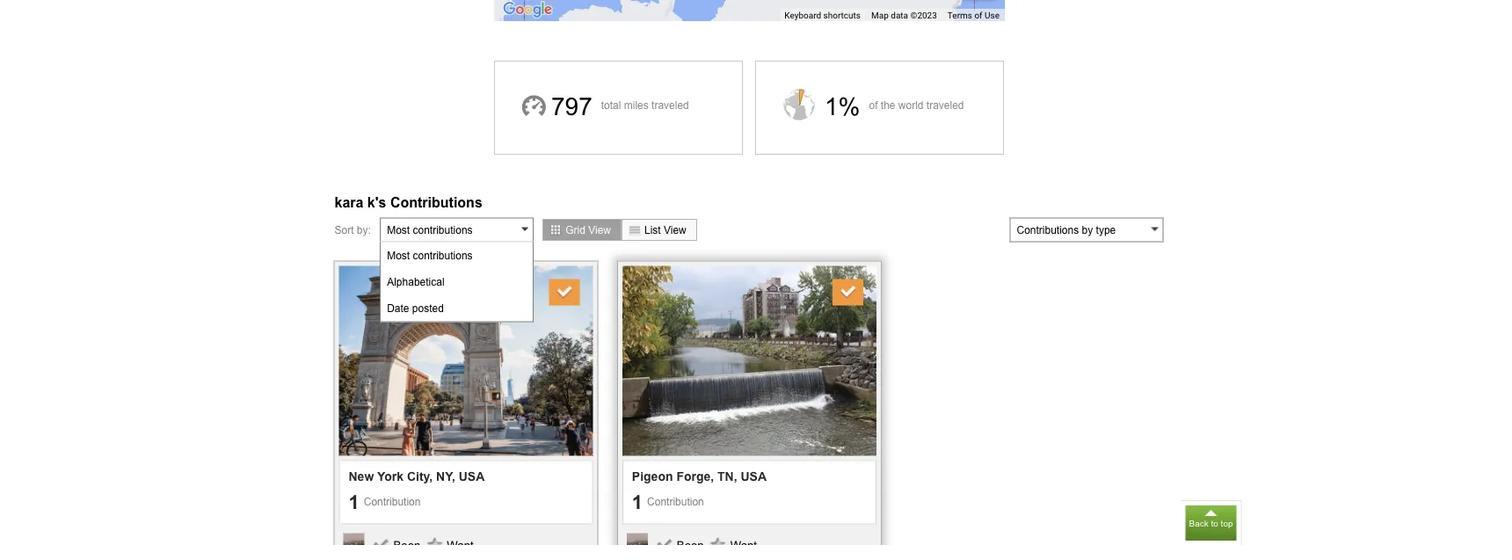 Task type: describe. For each thing, give the bounding box(es) containing it.
kara
[[335, 194, 363, 210]]

date
[[387, 302, 409, 314]]

contribution inside pigeon forge, tn, usa 1 contribution
[[647, 496, 704, 508]]

contribution inside new york city, ny, usa 1 contribution
[[364, 496, 421, 508]]

sort by:
[[335, 224, 371, 236]]

1 inside pigeon forge, tn, usa 1 contribution
[[632, 491, 643, 513]]

contributions by type
[[1017, 224, 1116, 236]]

to
[[1211, 519, 1218, 528]]

©2023
[[910, 10, 937, 21]]

top
[[1221, 519, 1233, 528]]

map data ©2023
[[871, 10, 937, 21]]

new york city, ny, usa 1 contribution
[[349, 470, 485, 513]]

1 inside new york city, ny, usa 1 contribution
[[349, 491, 359, 513]]

list view
[[644, 224, 686, 236]]

sort
[[335, 224, 354, 236]]

1 vertical spatial contributions
[[1017, 224, 1079, 236]]

2 most from the top
[[387, 249, 410, 261]]

2 contributions from the top
[[413, 249, 473, 261]]

grid
[[566, 224, 585, 236]]

tn,
[[718, 470, 737, 484]]

terms of use
[[948, 10, 1000, 21]]

view for list view
[[664, 224, 686, 236]]

keyboard shortcuts button
[[785, 9, 861, 22]]

797
[[551, 93, 592, 120]]

back
[[1189, 519, 1209, 528]]

use
[[985, 10, 1000, 21]]

of for 1%
[[869, 99, 878, 111]]

of for terms
[[975, 10, 983, 21]]

back to top
[[1189, 519, 1233, 528]]

1 most from the top
[[387, 224, 410, 236]]

list
[[644, 224, 661, 236]]

2 most contributions from the top
[[387, 249, 473, 261]]

1 most contributions from the top
[[387, 224, 473, 236]]

pigeon
[[632, 470, 673, 484]]

pigeon forge, tn, usa 1 contribution
[[632, 470, 767, 513]]

797 total miles traveled
[[551, 93, 689, 120]]

data
[[891, 10, 908, 21]]



Task type: locate. For each thing, give the bounding box(es) containing it.
1 usa from the left
[[459, 470, 485, 484]]

2 contribution from the left
[[647, 496, 704, 508]]

usa
[[459, 470, 485, 484], [741, 470, 767, 484]]

contributions down kara k's contributions
[[413, 224, 473, 236]]

contributions right k's
[[390, 194, 483, 210]]

k's
[[367, 194, 386, 210]]

forge,
[[676, 470, 714, 484]]

1 horizontal spatial 1
[[632, 491, 643, 513]]

alphabetical
[[387, 276, 445, 288]]

2 1 from the left
[[632, 491, 643, 513]]

grid view
[[566, 224, 611, 236]]

1 contributions from the top
[[413, 224, 473, 236]]

total
[[601, 99, 621, 111]]

world
[[898, 99, 924, 111]]

1 vertical spatial most
[[387, 249, 410, 261]]

1
[[349, 491, 359, 513], [632, 491, 643, 513]]

contributions
[[390, 194, 483, 210], [1017, 224, 1079, 236]]

miles
[[624, 99, 649, 111]]

0 horizontal spatial traveled
[[652, 99, 689, 111]]

0 horizontal spatial 1
[[349, 491, 359, 513]]

0 vertical spatial contributions
[[413, 224, 473, 236]]

most down kara k's contributions
[[387, 224, 410, 236]]

1 horizontal spatial contributions
[[1017, 224, 1079, 236]]

usa inside new york city, ny, usa 1 contribution
[[459, 470, 485, 484]]

0 vertical spatial most
[[387, 224, 410, 236]]

most up alphabetical
[[387, 249, 410, 261]]

0 horizontal spatial contributions
[[390, 194, 483, 210]]

of inside 1% of the world traveled
[[869, 99, 878, 111]]

1 horizontal spatial contribution
[[647, 496, 704, 508]]

1 contribution from the left
[[364, 496, 421, 508]]

most
[[387, 224, 410, 236], [387, 249, 410, 261]]

keyboard
[[785, 10, 821, 21]]

usa right ny,
[[459, 470, 485, 484]]

by:
[[357, 224, 371, 236]]

0 horizontal spatial of
[[869, 99, 878, 111]]

of
[[975, 10, 983, 21], [869, 99, 878, 111]]

1 vertical spatial contributions
[[413, 249, 473, 261]]

traveled inside 797 total miles traveled
[[652, 99, 689, 111]]

1 view from the left
[[588, 224, 611, 236]]

traveled inside 1% of the world traveled
[[927, 99, 964, 111]]

view right grid
[[588, 224, 611, 236]]

contribution down "york"
[[364, 496, 421, 508]]

posted
[[412, 302, 444, 314]]

by
[[1082, 224, 1093, 236]]

0 horizontal spatial view
[[588, 224, 611, 236]]

ny,
[[436, 470, 455, 484]]

most contributions up alphabetical
[[387, 249, 473, 261]]

type
[[1096, 224, 1116, 236]]

york
[[377, 470, 404, 484]]

usa inside pigeon forge, tn, usa 1 contribution
[[741, 470, 767, 484]]

1 horizontal spatial traveled
[[927, 99, 964, 111]]

date posted
[[387, 302, 444, 314]]

1 horizontal spatial view
[[664, 224, 686, 236]]

google image
[[499, 0, 557, 21]]

map
[[871, 10, 889, 21]]

usa right 'tn,'
[[741, 470, 767, 484]]

contributions
[[413, 224, 473, 236], [413, 249, 473, 261]]

traveled
[[652, 99, 689, 111], [927, 99, 964, 111]]

1 vertical spatial most contributions
[[387, 249, 473, 261]]

view right 'list'
[[664, 224, 686, 236]]

traveled right miles at the left top of the page
[[652, 99, 689, 111]]

1 1 from the left
[[349, 491, 359, 513]]

1 down pigeon
[[632, 491, 643, 513]]

0 horizontal spatial contribution
[[364, 496, 421, 508]]

1%
[[825, 93, 860, 120]]

terms of use link
[[948, 10, 1000, 21]]

kara k's contributions
[[335, 194, 483, 210]]

shortcuts
[[823, 10, 861, 21]]

1 vertical spatial of
[[869, 99, 878, 111]]

2 traveled from the left
[[927, 99, 964, 111]]

1 traveled from the left
[[652, 99, 689, 111]]

0 horizontal spatial usa
[[459, 470, 485, 484]]

terms
[[948, 10, 972, 21]]

2 usa from the left
[[741, 470, 767, 484]]

of left use on the top right
[[975, 10, 983, 21]]

the
[[881, 99, 895, 111]]

traveled right world
[[927, 99, 964, 111]]

contributions up alphabetical
[[413, 249, 473, 261]]

2 view from the left
[[664, 224, 686, 236]]

view
[[588, 224, 611, 236], [664, 224, 686, 236]]

1 horizontal spatial usa
[[741, 470, 767, 484]]

new
[[349, 470, 374, 484]]

view for grid view
[[588, 224, 611, 236]]

0 vertical spatial contributions
[[390, 194, 483, 210]]

0 vertical spatial most contributions
[[387, 224, 473, 236]]

1 horizontal spatial of
[[975, 10, 983, 21]]

1 down 'new'
[[349, 491, 359, 513]]

1% of the world traveled
[[825, 93, 964, 120]]

contribution down forge,
[[647, 496, 704, 508]]

contributions left the by
[[1017, 224, 1079, 236]]

keyboard shortcuts
[[785, 10, 861, 21]]

contribution
[[364, 496, 421, 508], [647, 496, 704, 508]]

most contributions down kara k's contributions
[[387, 224, 473, 236]]

0 vertical spatial of
[[975, 10, 983, 21]]

map region
[[299, 0, 1200, 92]]

most contributions
[[387, 224, 473, 236], [387, 249, 473, 261]]

of left the
[[869, 99, 878, 111]]

city,
[[407, 470, 433, 484]]



Task type: vqa. For each thing, say whether or not it's contained in the screenshot.
22 in November 2023 Grid
no



